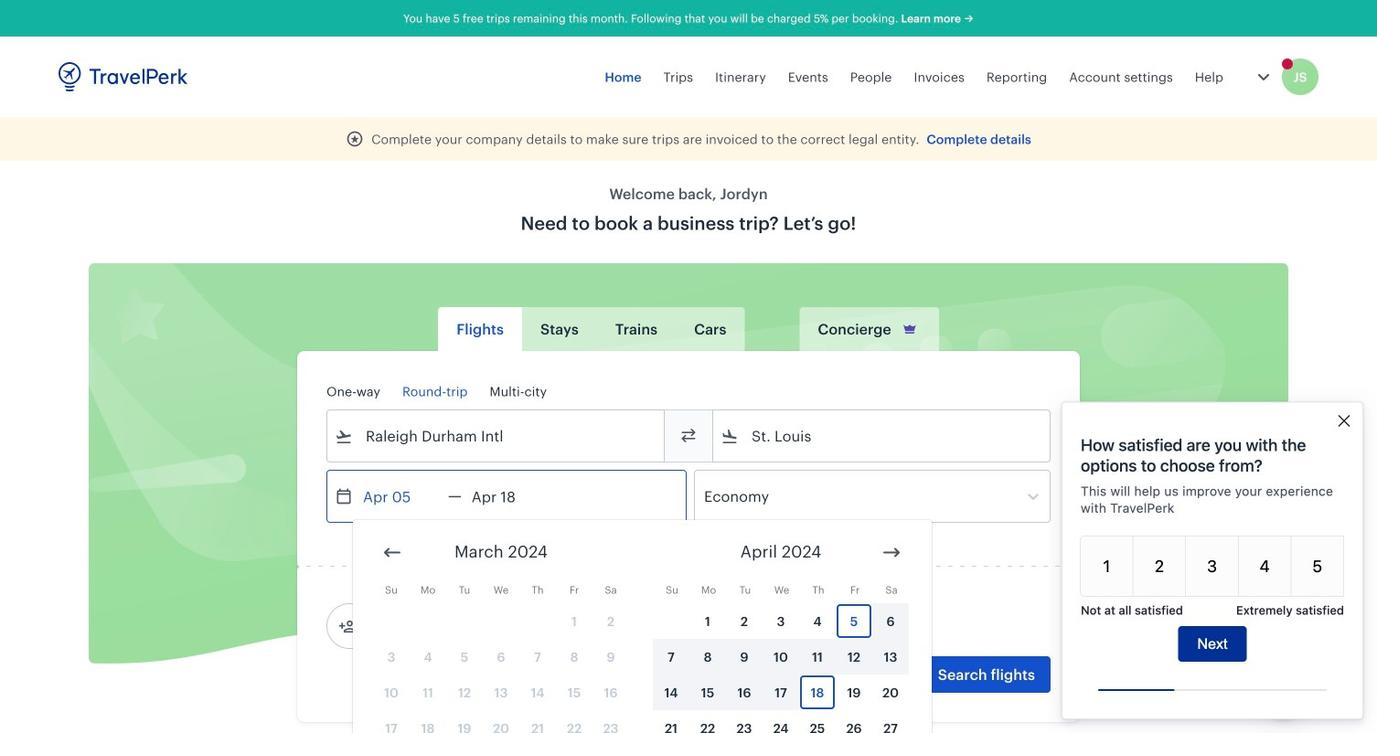 Task type: locate. For each thing, give the bounding box(es) containing it.
From search field
[[353, 422, 640, 451]]

Return text field
[[462, 471, 557, 522]]

Add first traveler search field
[[357, 612, 547, 641]]



Task type: vqa. For each thing, say whether or not it's contained in the screenshot.
Return text box
yes



Task type: describe. For each thing, give the bounding box(es) containing it.
move backward to switch to the previous month. image
[[381, 542, 403, 564]]

To search field
[[739, 422, 1026, 451]]

calendar application
[[353, 520, 1377, 733]]

Depart text field
[[353, 471, 448, 522]]

move forward to switch to the next month. image
[[881, 542, 903, 564]]



